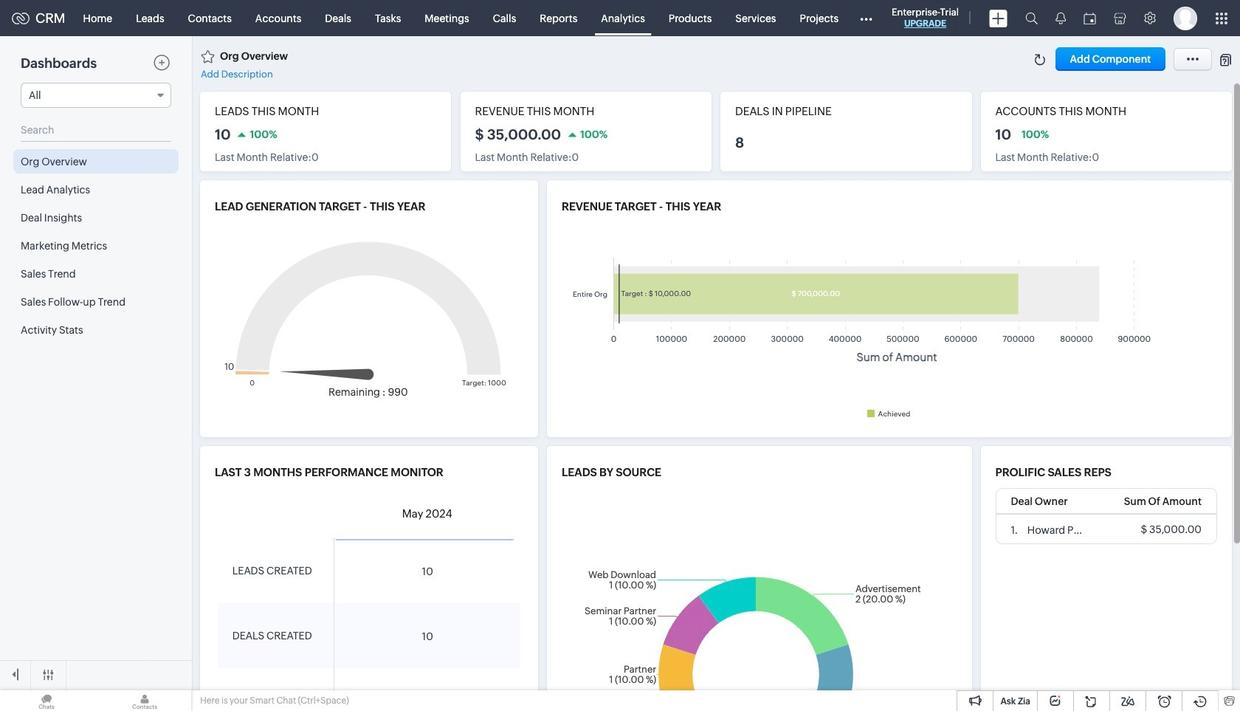 Task type: locate. For each thing, give the bounding box(es) containing it.
signals element
[[1047, 0, 1075, 36]]

Search text field
[[21, 119, 171, 141]]

Other Modules field
[[851, 6, 882, 30]]

search image
[[1026, 12, 1038, 24]]

signals image
[[1056, 12, 1066, 24]]

chats image
[[0, 690, 93, 711]]

profile image
[[1174, 6, 1198, 30]]

None field
[[21, 83, 171, 108]]

calendar image
[[1084, 12, 1096, 24]]



Task type: describe. For each thing, give the bounding box(es) containing it.
logo image
[[12, 12, 30, 24]]

profile element
[[1165, 0, 1206, 36]]

contacts image
[[98, 690, 191, 711]]

create menu element
[[981, 0, 1017, 36]]

create menu image
[[989, 9, 1008, 27]]

search element
[[1017, 0, 1047, 36]]



Task type: vqa. For each thing, say whether or not it's contained in the screenshot.
the leftmost Chat
no



